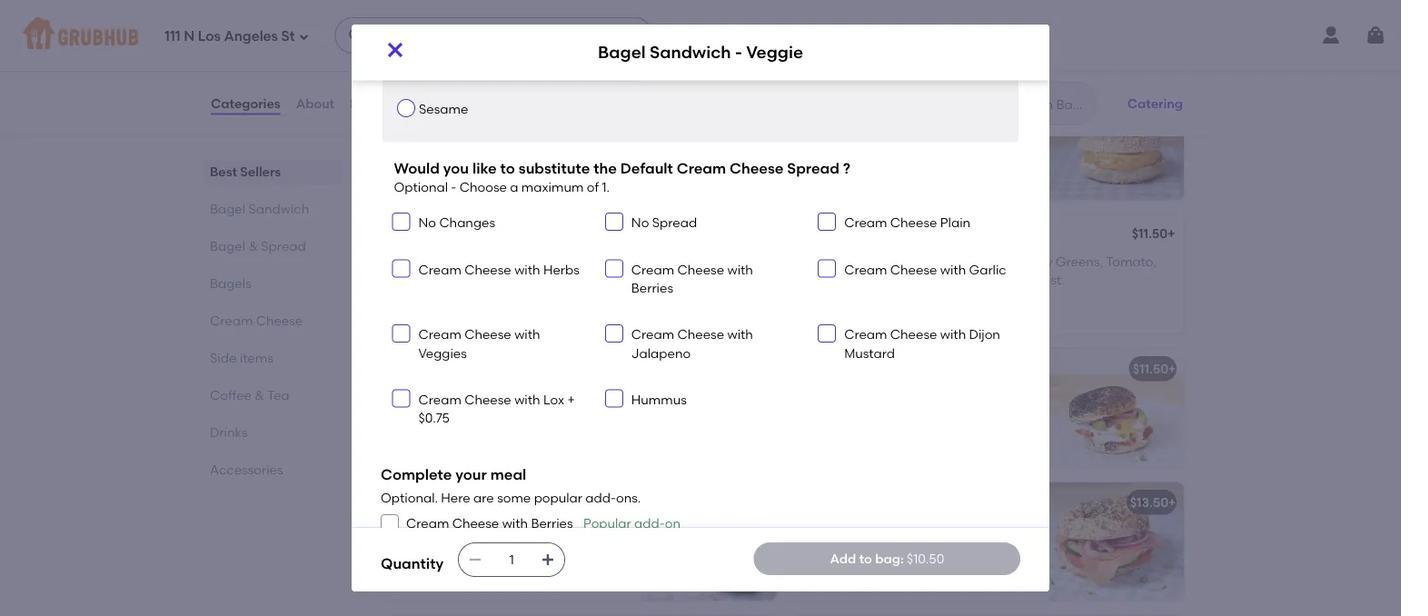 Task type: describe. For each thing, give the bounding box(es) containing it.
bagel sandwich - lox image
[[1048, 483, 1185, 601]]

cheese inside cream cheese with veggies
[[465, 327, 512, 343]]

eggs,
[[872, 138, 906, 154]]

with inside the 'cream cheese with lox + $0.75'
[[515, 392, 541, 408]]

sandwich.
[[426, 576, 489, 592]]

with inside cream cheese with herbs, lox, tomato, cucumber, onions, capers. we recommend on our sesame bagel.
[[896, 525, 922, 540]]

cream inside would you like to substitute the default cream cheese spread ? optional - choose a maximum of 1.
[[677, 159, 727, 177]]

- left build
[[499, 98, 505, 113]]

bagel sandwich -  egg & cheese image
[[1048, 82, 1185, 200]]

side
[[210, 350, 237, 365]]

1 vertical spatial $11.50
[[1133, 362, 1169, 377]]

cheese up with
[[891, 216, 938, 231]]

changes
[[439, 216, 496, 231]]

$0.75
[[419, 411, 450, 426]]

our inside smashed avocado with shallots, peppers, olives, provolone cheese, poached egg. served as an open face sandwich. we recommend to use our plain bagel.
[[420, 595, 440, 610]]

search icon image
[[925, 93, 947, 115]]

cheese right search icon
[[955, 94, 1002, 110]]

spread inside tab
[[261, 238, 306, 254]]

garlic
[[970, 262, 1007, 278]]

no for no changes
[[419, 216, 436, 231]]

sandwich down "seed" at the top of page
[[441, 39, 536, 62]]

cheese for tomato,
[[849, 525, 893, 540]]

popular
[[584, 516, 632, 532]]

smashed
[[395, 521, 453, 536]]

coffee & tea
[[210, 387, 290, 403]]

tomato,
[[803, 543, 852, 559]]

own
[[573, 98, 601, 113]]

with inside cream cheese with garlic, scrambled eggs, cheddar cheese. we recommend to be served on our everything bagel
[[896, 120, 922, 135]]

with inside cream cheese with veggies
[[515, 327, 541, 343]]

items
[[240, 350, 273, 365]]

cream cheese with veggies
[[419, 327, 541, 361]]

0 vertical spatial brie
[[932, 228, 957, 243]]

an
[[548, 558, 564, 573]]

choose
[[460, 180, 507, 195]]

complete
[[381, 466, 452, 484]]

cream cheese with jalapeno
[[632, 327, 754, 361]]

with inside "cream cheese with berries"
[[728, 262, 754, 278]]

be
[[921, 157, 937, 172]]

would
[[394, 159, 440, 177]]

bagel. inside smashed avocado with shallots, peppers, olives, provolone cheese, poached egg. served as an open face sandwich. we recommend to use our plain bagel.
[[477, 595, 516, 610]]

cream inside tab
[[210, 313, 253, 328]]

like
[[473, 159, 497, 177]]

cream inside cream cheese with garlic, scrambled eggs, cheddar cheese. we recommend to be served on our everything bagel
[[803, 120, 846, 135]]

los
[[198, 28, 221, 45]]

& left tea
[[255, 387, 264, 403]]

recommend inside cream cheese with garlic, scrambled eggs, cheddar cheese. we recommend to be served on our everything bagel
[[826, 157, 902, 172]]

sandwich down seller
[[435, 98, 496, 113]]

mustard
[[845, 346, 896, 361]]

n
[[184, 28, 195, 45]]

sandwich up avocado
[[435, 495, 496, 511]]

0 horizontal spatial pickled
[[503, 272, 547, 288]]

bagel sandwich - build your own image
[[641, 82, 777, 200]]

dijon for with
[[930, 254, 962, 269]]

onions, inside cream cheese with dijon mustard, baby greens, tomato, pickled onions, brie cheese, turkey breast.
[[850, 272, 897, 288]]

cream cheese with dijon mustard
[[845, 327, 1001, 361]]

sandwich down pumpernickel in the top of the page
[[650, 42, 732, 62]]

bagel sandwich - avocado smash
[[395, 495, 608, 511]]

bagel inside button
[[395, 362, 432, 377]]

& down bagel sandwich tab
[[249, 238, 258, 254]]

111
[[165, 28, 181, 45]]

popular
[[534, 491, 583, 506]]

build
[[508, 98, 539, 113]]

herbs,
[[925, 525, 963, 540]]

default
[[621, 159, 674, 177]]

$4.50
[[728, 94, 762, 110]]

pickled inside cream cheese with dijon mustard, baby greens, tomato, pickled onions, brie cheese, turkey breast.
[[803, 272, 847, 288]]

sandwich inside bagel sandwich tab
[[249, 201, 309, 216]]

salad
[[1028, 362, 1063, 377]]

served
[[485, 558, 528, 573]]

white
[[960, 362, 997, 377]]

poppy
[[419, 12, 458, 28]]

bagel sandwich - bacon egg avocado & cheese
[[395, 362, 695, 377]]

cheese.
[[964, 138, 1012, 154]]

here
[[441, 491, 471, 506]]

plain
[[941, 216, 971, 231]]

recommend inside smashed avocado with shallots, peppers, olives, provolone cheese, poached egg. served as an open face sandwich. we recommend to use our plain bagel.
[[515, 576, 591, 592]]

no spread
[[632, 216, 697, 231]]

svg image for no spread
[[609, 217, 620, 228]]

open
[[567, 558, 599, 573]]

bagel sandwich - bacon egg avocado & cheese image
[[641, 349, 777, 468]]

& inside button
[[638, 362, 647, 377]]

with inside cream cheese veggie with pickled veggies, tomato, pickled onions, cucumber.
[[533, 254, 559, 269]]

1 horizontal spatial your
[[542, 98, 570, 113]]

face
[[395, 576, 423, 592]]

main navigation navigation
[[0, 0, 1402, 71]]

bagel & spread
[[210, 238, 306, 254]]

0 vertical spatial bagel sandwich - veggie
[[598, 42, 804, 62]]

- left smoke
[[907, 362, 912, 377]]

ons.
[[616, 491, 641, 506]]

cheese down cream cheese plain
[[891, 262, 938, 278]]

1 vertical spatial bagel sandwich - veggie
[[395, 228, 551, 243]]

bagel sandwich - smoke white fish salad
[[803, 362, 1063, 377]]

cream cheese with garlic, scrambled eggs, cheddar cheese. we recommend to be served on our everything bagel
[[803, 120, 1023, 191]]

0 vertical spatial cream cheese with berries
[[632, 262, 754, 296]]

bagel sandwich - smoke white fish salad image
[[1048, 349, 1185, 468]]

- left search icon
[[907, 94, 912, 110]]

spread inside would you like to substitute the default cream cheese spread ? optional - choose a maximum of 1.
[[788, 159, 840, 177]]

cucumber.
[[395, 291, 464, 306]]

coffee
[[210, 387, 252, 403]]

sesame
[[419, 102, 469, 117]]

you
[[443, 159, 469, 177]]

1 vertical spatial $11.50 +
[[1133, 362, 1177, 377]]

cheese down changes
[[465, 262, 512, 278]]

- inside button
[[499, 362, 505, 377]]

svg image for cream cheese with dijon mustard
[[822, 329, 833, 340]]

svg image for no changes
[[396, 217, 407, 228]]

on inside cream cheese with garlic, scrambled eggs, cheddar cheese. we recommend to be served on our everything bagel
[[984, 157, 999, 172]]

cheese inside "cream cheese with berries"
[[678, 262, 725, 278]]

1 horizontal spatial egg
[[915, 94, 939, 110]]

& up garlic,
[[943, 94, 952, 110]]

reviews
[[350, 96, 401, 111]]

tomato, inside cream cheese veggie with pickled veggies, tomato, pickled onions, cucumber.
[[449, 272, 500, 288]]

cream inside cream cheese veggie with pickled veggies, tomato, pickled onions, cucumber.
[[395, 254, 439, 269]]

to inside would you like to substitute the default cream cheese spread ? optional - choose a maximum of 1.
[[501, 159, 515, 177]]

- up veggie
[[499, 228, 505, 243]]

cream cheese with herbs
[[419, 262, 580, 278]]

cream inside the 'cream cheese with lox + $0.75'
[[419, 392, 462, 408]]

smoke
[[915, 362, 957, 377]]

veggies,
[[395, 272, 446, 288]]

multigrain
[[629, 57, 691, 73]]

cream cheese veggie with pickled veggies, tomato, pickled onions, cucumber.
[[395, 254, 607, 306]]

sandwich up cream cheese with herbs
[[435, 228, 496, 243]]

add
[[830, 551, 857, 567]]

garlic,
[[925, 120, 963, 135]]

cheese up olives,
[[452, 516, 499, 532]]

bag:
[[876, 551, 904, 567]]

capers.
[[971, 543, 1017, 559]]

accessories tab
[[210, 460, 337, 479]]

meal
[[491, 466, 527, 484]]

+ inside the 'cream cheese with lox + $0.75'
[[568, 392, 575, 408]]

rye
[[839, 12, 861, 28]]

cheese,
[[558, 539, 606, 555]]

tomato, inside cream cheese with dijon mustard, baby greens, tomato, pickled onions, brie cheese, turkey breast.
[[1107, 254, 1157, 269]]

fish
[[1000, 362, 1025, 377]]

svg image for cream cheese with jalapeno
[[609, 329, 620, 340]]

avocado inside button
[[579, 362, 635, 377]]

egg inside bagel sandwich - bacon egg avocado & cheese button
[[551, 362, 576, 377]]

use
[[395, 595, 417, 610]]

0 vertical spatial $11.50
[[1133, 226, 1168, 242]]

bagel sandwich - veggie image
[[641, 216, 777, 334]]

0 horizontal spatial cream cheese with berries
[[406, 516, 573, 532]]

some
[[497, 491, 531, 506]]

angeles
[[224, 28, 278, 45]]

cucumber,
[[855, 543, 921, 559]]

categories
[[211, 96, 281, 111]]

bagel
[[871, 175, 907, 191]]

popular add-on
[[584, 516, 681, 532]]

cream inside "cream cheese with jalapeno"
[[632, 327, 675, 343]]

cream inside cream cheese with herbs, lox, tomato, cucumber, onions, capers. we recommend on our sesame bagel.
[[803, 525, 846, 540]]

?
[[843, 159, 851, 177]]



Task type: locate. For each thing, give the bounding box(es) containing it.
no changes
[[419, 216, 496, 231]]

to up a
[[501, 159, 515, 177]]

best left sellers
[[210, 164, 237, 179]]

best
[[406, 76, 430, 89], [210, 164, 237, 179]]

0 vertical spatial egg
[[915, 94, 939, 110]]

tea
[[267, 387, 290, 403]]

1 horizontal spatial add-
[[635, 516, 665, 532]]

bagel. down add
[[803, 580, 842, 595]]

pickled down veggie
[[503, 272, 547, 288]]

turkey inside cream cheese with dijon mustard, baby greens, tomato, pickled onions, brie cheese, turkey breast.
[[980, 272, 1019, 288]]

scrambled
[[803, 138, 869, 154]]

our down 'onions,'
[[924, 562, 944, 577]]

0 vertical spatial your
[[542, 98, 570, 113]]

everything
[[803, 175, 868, 191]]

berries
[[632, 281, 674, 296], [531, 516, 573, 532]]

your left own
[[542, 98, 570, 113]]

0 vertical spatial $11.50 +
[[1133, 226, 1176, 242]]

best for best sellers
[[210, 164, 237, 179]]

1 vertical spatial egg
[[551, 362, 576, 377]]

spread down bagel sandwich tab
[[261, 238, 306, 254]]

are
[[474, 491, 494, 506]]

0 vertical spatial avocado
[[579, 362, 635, 377]]

dijon up cheese,
[[930, 254, 962, 269]]

our down cheese.
[[1002, 157, 1023, 172]]

- left bacon in the left of the page
[[499, 362, 505, 377]]

provolone
[[493, 539, 555, 555]]

2 horizontal spatial our
[[1002, 157, 1023, 172]]

1 horizontal spatial our
[[924, 562, 944, 577]]

bagel & spread tab
[[210, 236, 337, 255]]

1 horizontal spatial dijon
[[970, 327, 1001, 343]]

poppy seed
[[419, 12, 491, 28]]

jalapeno
[[632, 346, 691, 361]]

1 horizontal spatial bagel sandwich
[[381, 39, 536, 62]]

1 horizontal spatial tomato,
[[1107, 254, 1157, 269]]

1 vertical spatial brie
[[900, 272, 924, 288]]

cheese inside would you like to substitute the default cream cheese spread ? optional - choose a maximum of 1.
[[730, 159, 784, 177]]

we inside cream cheese with herbs, lox, tomato, cucumber, onions, capers. we recommend on our sesame bagel.
[[803, 562, 823, 577]]

cheese up side items tab
[[256, 313, 303, 328]]

tomato, down veggie
[[449, 272, 500, 288]]

cheese inside cream cheese with herbs, lox, tomato, cucumber, onions, capers. we recommend on our sesame bagel.
[[849, 525, 893, 540]]

on inside cream cheese with herbs, lox, tomato, cucumber, onions, capers. we recommend on our sesame bagel.
[[905, 562, 921, 577]]

no down would you like to substitute the default cream cheese spread ? optional - choose a maximum of 1.
[[632, 216, 649, 231]]

turkey up with
[[876, 228, 916, 243]]

cheese inside tab
[[256, 313, 303, 328]]

cream cheese with lox + $0.75
[[419, 392, 575, 426]]

0 horizontal spatial best
[[210, 164, 237, 179]]

would you like to substitute the default cream cheese spread ? optional - choose a maximum of 1.
[[394, 159, 851, 195]]

cream inside cream cheese with dijon mustard
[[845, 327, 888, 343]]

on
[[984, 157, 999, 172], [665, 516, 681, 532], [905, 562, 921, 577]]

we down served
[[492, 576, 512, 592]]

1 vertical spatial best
[[210, 164, 237, 179]]

0 vertical spatial spread
[[788, 159, 840, 177]]

cheddar
[[909, 138, 961, 154]]

1 horizontal spatial no
[[632, 216, 649, 231]]

sandwich up eggs,
[[842, 94, 904, 110]]

0 horizontal spatial no
[[419, 216, 436, 231]]

breast.
[[1022, 272, 1065, 288]]

on right popular
[[665, 516, 681, 532]]

hummus
[[632, 392, 687, 408]]

add- inside complete your meal optional. here are some popular add-ons.
[[586, 491, 616, 506]]

cheese down jalapeno
[[650, 362, 695, 377]]

svg image for cream cheese with veggies
[[396, 329, 407, 340]]

with inside smashed avocado with shallots, peppers, olives, provolone cheese, poached egg. served as an open face sandwich. we recommend to use our plain bagel.
[[515, 521, 540, 536]]

0 horizontal spatial bagel sandwich
[[210, 201, 309, 216]]

1 vertical spatial turkey
[[980, 272, 1019, 288]]

0 vertical spatial on
[[984, 157, 999, 172]]

berries up jalapeno
[[632, 281, 674, 296]]

bagels tab
[[210, 274, 337, 293]]

1 vertical spatial tomato,
[[449, 272, 500, 288]]

1 vertical spatial add-
[[635, 516, 665, 532]]

sandwich
[[441, 39, 536, 62], [650, 42, 732, 62], [842, 94, 904, 110], [435, 98, 496, 113], [249, 201, 309, 216], [435, 228, 496, 243], [803, 228, 864, 243], [435, 362, 496, 377], [842, 362, 904, 377], [435, 495, 496, 511]]

bagel sandwich - avocado smash image
[[641, 483, 777, 601]]

2 horizontal spatial pickled
[[803, 272, 847, 288]]

with inside cream cheese with dijon mustard
[[941, 327, 967, 343]]

1 vertical spatial dijon
[[970, 327, 1001, 343]]

best seller
[[406, 76, 462, 89]]

no for no spread
[[632, 216, 649, 231]]

our inside cream cheese with herbs, lox, tomato, cucumber, onions, capers. we recommend on our sesame bagel.
[[924, 562, 944, 577]]

to left be
[[905, 157, 917, 172]]

1 horizontal spatial cream cheese with berries
[[632, 262, 754, 296]]

bagel sandwich down sellers
[[210, 201, 309, 216]]

optional.
[[381, 491, 438, 506]]

0 horizontal spatial avocado
[[508, 495, 564, 511]]

avocado down jalapeno
[[579, 362, 635, 377]]

bagel. right the plain
[[477, 595, 516, 610]]

cheese inside cream cheese with dijon mustard, baby greens, tomato, pickled onions, brie cheese, turkey breast.
[[849, 254, 896, 269]]

0 vertical spatial bagel sandwich
[[381, 39, 536, 62]]

$11.50
[[1133, 226, 1168, 242], [1133, 362, 1169, 377]]

- down bagel
[[867, 228, 873, 243]]

bagel sandwich - veggie up cream cheese with herbs
[[395, 228, 551, 243]]

bagel sandwich
[[381, 39, 536, 62], [210, 201, 309, 216]]

pickled down sandwich - turkey & brie
[[803, 272, 847, 288]]

1 horizontal spatial berries
[[632, 281, 674, 296]]

Search Brooklyn Bagel Bakery search field
[[953, 95, 1092, 113]]

1 horizontal spatial avocado
[[579, 362, 635, 377]]

cheese for eggs,
[[849, 120, 893, 135]]

0 horizontal spatial onions,
[[550, 272, 597, 288]]

to right add
[[860, 551, 873, 567]]

0 vertical spatial our
[[1002, 157, 1023, 172]]

drinks tab
[[210, 423, 337, 442]]

1 vertical spatial veggie
[[508, 228, 551, 243]]

onions,
[[924, 543, 968, 559]]

1 vertical spatial berries
[[531, 516, 573, 532]]

1 horizontal spatial pickled
[[562, 254, 607, 269]]

cheese for veggies,
[[442, 254, 486, 269]]

cream cheese plain
[[845, 216, 971, 231]]

1 vertical spatial spread
[[653, 216, 697, 231]]

0 vertical spatial veggie
[[747, 42, 804, 62]]

add-
[[586, 491, 616, 506], [635, 516, 665, 532]]

sandwich down everything
[[803, 228, 864, 243]]

egg
[[915, 94, 939, 110], [551, 362, 576, 377]]

cheese inside cream cheese with dijon mustard
[[891, 327, 938, 343]]

0 horizontal spatial berries
[[531, 516, 573, 532]]

1 horizontal spatial $10.50
[[1130, 94, 1169, 110]]

our
[[1002, 157, 1023, 172], [924, 562, 944, 577], [420, 595, 440, 610]]

cheese inside the 'cream cheese with lox + $0.75'
[[465, 392, 512, 408]]

poached
[[395, 558, 452, 573]]

1 horizontal spatial spread
[[653, 216, 697, 231]]

a
[[510, 180, 519, 195]]

cream cheese with berries down bagel sandwich - avocado smash
[[406, 516, 573, 532]]

cheese up 'veggies'
[[465, 327, 512, 343]]

accessories
[[210, 462, 283, 477]]

seller
[[432, 76, 462, 89]]

bagel sandwich -  egg & cheese
[[803, 94, 1002, 110]]

veggie
[[747, 42, 804, 62], [508, 228, 551, 243]]

your inside complete your meal optional. here are some popular add-ons.
[[456, 466, 487, 484]]

1 vertical spatial $10.50
[[907, 551, 945, 567]]

cheese inside button
[[650, 362, 695, 377]]

0 horizontal spatial bagel.
[[477, 595, 516, 610]]

0 horizontal spatial your
[[456, 466, 487, 484]]

turkey down mustard,
[[980, 272, 1019, 288]]

pickled down of
[[562, 254, 607, 269]]

2 horizontal spatial spread
[[788, 159, 840, 177]]

svg image for cream cheese with lox
[[396, 394, 407, 405]]

2 horizontal spatial on
[[984, 157, 999, 172]]

bagel sandwich - build your own
[[395, 98, 601, 113]]

2 vertical spatial spread
[[261, 238, 306, 254]]

cheese
[[849, 120, 893, 135], [442, 254, 486, 269], [650, 362, 695, 377], [849, 525, 893, 540]]

about button
[[295, 71, 336, 136]]

0 horizontal spatial bagel sandwich - veggie
[[395, 228, 551, 243]]

sandwich up the bagel & spread tab
[[249, 201, 309, 216]]

2 vertical spatial our
[[420, 595, 440, 610]]

to
[[905, 157, 917, 172], [501, 159, 515, 177], [860, 551, 873, 567], [594, 576, 606, 592]]

0 horizontal spatial $10.50
[[907, 551, 945, 567]]

- right are
[[499, 495, 505, 511]]

on right the bag:
[[905, 562, 921, 577]]

coffee & tea tab
[[210, 385, 337, 405]]

sesame
[[947, 562, 995, 577]]

1 horizontal spatial brie
[[932, 228, 957, 243]]

cheese inside cream cheese with garlic, scrambled eggs, cheddar cheese. we recommend to be served on our everything bagel
[[849, 120, 893, 135]]

- up "$4.50"
[[736, 42, 743, 62]]

cheese up cucumber,
[[849, 525, 893, 540]]

tomato, right greens,
[[1107, 254, 1157, 269]]

no down optional
[[419, 216, 436, 231]]

reviews button
[[349, 71, 402, 136]]

0 vertical spatial turkey
[[876, 228, 916, 243]]

to inside cream cheese with garlic, scrambled eggs, cheddar cheese. we recommend to be served on our everything bagel
[[905, 157, 917, 172]]

0 horizontal spatial add-
[[586, 491, 616, 506]]

cream cheese with dijon mustard, baby greens, tomato, pickled onions, brie cheese, turkey breast.
[[803, 254, 1157, 288]]

recommend
[[826, 157, 902, 172], [826, 562, 902, 577], [515, 576, 591, 592]]

1 horizontal spatial on
[[905, 562, 921, 577]]

best sellers
[[210, 164, 281, 179]]

best for best seller
[[406, 76, 430, 89]]

our inside cream cheese with garlic, scrambled eggs, cheddar cheese. we recommend to be served on our everything bagel
[[1002, 157, 1023, 172]]

1 no from the left
[[419, 216, 436, 231]]

0 horizontal spatial spread
[[261, 238, 306, 254]]

on down cheese.
[[984, 157, 999, 172]]

add- up popular
[[586, 491, 616, 506]]

0 horizontal spatial on
[[665, 516, 681, 532]]

1 horizontal spatial onions,
[[850, 272, 897, 288]]

bacon
[[508, 362, 548, 377]]

side items
[[210, 350, 273, 365]]

our right use
[[420, 595, 440, 610]]

0 horizontal spatial dijon
[[930, 254, 962, 269]]

1 horizontal spatial best
[[406, 76, 430, 89]]

1 horizontal spatial bagel sandwich - veggie
[[598, 42, 804, 62]]

as
[[531, 558, 545, 573]]

0 horizontal spatial tomato,
[[449, 272, 500, 288]]

cream cheese tab
[[210, 311, 337, 330]]

bagels
[[210, 275, 252, 291]]

your up are
[[456, 466, 487, 484]]

$13.50
[[1131, 495, 1169, 511]]

cream cheese with garlic
[[845, 262, 1007, 278]]

111 n los angeles st
[[165, 28, 295, 45]]

1 vertical spatial on
[[665, 516, 681, 532]]

2 onions, from the left
[[850, 272, 897, 288]]

side items tab
[[210, 348, 337, 367]]

1 onions, from the left
[[550, 272, 597, 288]]

& up with
[[919, 228, 929, 243]]

1 vertical spatial bagel sandwich
[[210, 201, 309, 216]]

bagel sandwich - bacon egg avocado & cheese button
[[385, 349, 777, 468]]

cheese inside cream cheese veggie with pickled veggies, tomato, pickled onions, cucumber.
[[442, 254, 486, 269]]

add to bag: $10.50
[[830, 551, 945, 567]]

dijon inside cream cheese with dijon mustard, baby greens, tomato, pickled onions, brie cheese, turkey breast.
[[930, 254, 962, 269]]

best inside best sellers tab
[[210, 164, 237, 179]]

sellers
[[240, 164, 281, 179]]

egg.
[[455, 558, 482, 573]]

0 vertical spatial tomato,
[[1107, 254, 1157, 269]]

recommend down cucumber,
[[826, 562, 902, 577]]

0 horizontal spatial our
[[420, 595, 440, 610]]

- down "you"
[[451, 180, 457, 195]]

1 vertical spatial our
[[924, 562, 944, 577]]

substitute
[[519, 159, 590, 177]]

2 vertical spatial on
[[905, 562, 921, 577]]

$10.50
[[1130, 94, 1169, 110], [907, 551, 945, 567]]

1 horizontal spatial turkey
[[980, 272, 1019, 288]]

we inside smashed avocado with shallots, peppers, olives, provolone cheese, poached egg. served as an open face sandwich. we recommend to use our plain bagel.
[[492, 576, 512, 592]]

1 vertical spatial your
[[456, 466, 487, 484]]

onions,
[[550, 272, 597, 288], [850, 272, 897, 288]]

bagel
[[381, 39, 437, 62], [598, 42, 646, 62], [803, 94, 839, 110], [395, 98, 432, 113], [210, 201, 246, 216], [395, 228, 432, 243], [210, 238, 246, 254], [395, 362, 432, 377], [803, 362, 839, 377], [395, 495, 432, 511]]

cream cheese with berries down no spread
[[632, 262, 754, 296]]

to inside smashed avocado with shallots, peppers, olives, provolone cheese, poached egg. served as an open face sandwich. we recommend to use our plain bagel.
[[594, 576, 606, 592]]

categories button
[[210, 71, 282, 136]]

- inside would you like to substitute the default cream cheese spread ? optional - choose a maximum of 1.
[[451, 180, 457, 195]]

spread down default
[[653, 216, 697, 231]]

0 vertical spatial add-
[[586, 491, 616, 506]]

brie inside cream cheese with dijon mustard, baby greens, tomato, pickled onions, brie cheese, turkey breast.
[[900, 272, 924, 288]]

0 horizontal spatial egg
[[551, 362, 576, 377]]

cheese up bagel sandwich - smoke white fish salad
[[891, 327, 938, 343]]

smash
[[567, 495, 608, 511]]

0 vertical spatial best
[[406, 76, 430, 89]]

recommend inside cream cheese with herbs, lox, tomato, cucumber, onions, capers. we recommend on our sesame bagel.
[[826, 562, 902, 577]]

0 horizontal spatial brie
[[900, 272, 924, 288]]

baby
[[1022, 254, 1053, 269]]

cream inside cream cheese with veggies
[[419, 327, 462, 343]]

of
[[587, 180, 599, 195]]

svg image
[[348, 28, 362, 43], [299, 31, 310, 42], [396, 217, 407, 228], [609, 217, 620, 228], [822, 264, 833, 275], [396, 329, 407, 340], [609, 329, 620, 340], [822, 329, 833, 340], [396, 394, 407, 405], [541, 553, 556, 567]]

bagel sandwich inside tab
[[210, 201, 309, 216]]

brie down with
[[900, 272, 924, 288]]

Input item quantity number field
[[492, 544, 532, 576]]

maximum
[[522, 180, 584, 195]]

we inside cream cheese with garlic, scrambled eggs, cheddar cheese. we recommend to be served on our everything bagel
[[803, 157, 823, 172]]

1 vertical spatial cream cheese with berries
[[406, 516, 573, 532]]

$10.50 +
[[1130, 94, 1177, 110]]

bagel sandwich down the poppy seed
[[381, 39, 536, 62]]

peppers,
[[395, 539, 450, 555]]

veggie
[[489, 254, 530, 269]]

smashed avocado with shallots, peppers, olives, provolone cheese, poached egg. served as an open face sandwich. we recommend to use our plain bagel.
[[395, 521, 606, 610]]

tomato,
[[1107, 254, 1157, 269], [449, 272, 500, 288]]

cheese up eggs,
[[849, 120, 893, 135]]

berries down the popular
[[531, 516, 573, 532]]

cheese,
[[927, 272, 977, 288]]

svg image
[[1366, 25, 1387, 46], [385, 39, 406, 61], [822, 217, 833, 228], [396, 264, 407, 275], [609, 264, 620, 275], [609, 394, 620, 405], [385, 519, 395, 529], [468, 553, 483, 567]]

dijon up the white
[[970, 327, 1001, 343]]

olives,
[[453, 539, 490, 555]]

spread
[[788, 159, 840, 177], [653, 216, 697, 231], [261, 238, 306, 254]]

& down jalapeno
[[638, 362, 647, 377]]

veggie up veggie
[[508, 228, 551, 243]]

0 vertical spatial dijon
[[930, 254, 962, 269]]

onions, inside cream cheese veggie with pickled veggies, tomato, pickled onions, cucumber.
[[550, 272, 597, 288]]

we up everything
[[803, 157, 823, 172]]

cheese down changes
[[442, 254, 486, 269]]

0 vertical spatial berries
[[632, 281, 674, 296]]

svg image inside main navigation navigation
[[1366, 25, 1387, 46]]

svg image for cream cheese with garlic
[[822, 264, 833, 275]]

bagel sandwich tab
[[210, 199, 337, 218]]

plain
[[443, 595, 474, 610]]

dijon for with
[[970, 327, 1001, 343]]

best sellers tab
[[210, 162, 337, 181]]

bagel sandwich - veggie down pumpernickel in the top of the page
[[598, 42, 804, 62]]

0 horizontal spatial turkey
[[876, 228, 916, 243]]

we down tomato,
[[803, 562, 823, 577]]

cream inside cream cheese with dijon mustard, baby greens, tomato, pickled onions, brie cheese, turkey breast.
[[803, 254, 846, 269]]

to down open
[[594, 576, 606, 592]]

dijon inside cream cheese with dijon mustard
[[970, 327, 1001, 343]]

avocado down meal in the bottom left of the page
[[508, 495, 564, 511]]

2 no from the left
[[632, 216, 649, 231]]

cheese down no spread
[[678, 262, 725, 278]]

greens,
[[1056, 254, 1104, 269]]

sandwich down mustard
[[842, 362, 904, 377]]

the
[[594, 159, 617, 177]]

0 vertical spatial $10.50
[[1130, 94, 1169, 110]]

avocado
[[456, 521, 512, 536]]

cheese up jalapeno
[[678, 327, 725, 343]]

spread down scrambled
[[788, 159, 840, 177]]

with inside "cream cheese with jalapeno"
[[728, 327, 754, 343]]

0 horizontal spatial veggie
[[508, 228, 551, 243]]

1 horizontal spatial veggie
[[747, 42, 804, 62]]

pumpernickel
[[629, 12, 713, 28]]

1 vertical spatial avocado
[[508, 495, 564, 511]]

with
[[899, 254, 927, 269]]

egg up garlic,
[[915, 94, 939, 110]]

veggie up $4.50 +
[[747, 42, 804, 62]]

cheese inside "cream cheese with jalapeno"
[[678, 327, 725, 343]]

1.
[[602, 180, 610, 195]]

sandwich inside bagel sandwich - bacon egg avocado & cheese button
[[435, 362, 496, 377]]

sandwich down 'veggies'
[[435, 362, 496, 377]]

brie up cream cheese with garlic
[[932, 228, 957, 243]]

best left seller
[[406, 76, 430, 89]]

complete your meal optional. here are some popular add-ons.
[[381, 466, 641, 506]]

recommend up bagel
[[826, 157, 902, 172]]

add- down "ons."
[[635, 516, 665, 532]]

&
[[943, 94, 952, 110], [919, 228, 929, 243], [249, 238, 258, 254], [638, 362, 647, 377], [255, 387, 264, 403]]

cheese down sandwich - turkey & brie
[[849, 254, 896, 269]]

cheese down bacon in the left of the page
[[465, 392, 512, 408]]

herbs
[[544, 262, 580, 278]]

recommend down an
[[515, 576, 591, 592]]

bagel. inside cream cheese with herbs, lox, tomato, cucumber, onions, capers. we recommend on our sesame bagel.
[[803, 580, 842, 595]]

egg up lox at the left bottom of page
[[551, 362, 576, 377]]

1 horizontal spatial bagel.
[[803, 580, 842, 595]]

cheese down $4.50 +
[[730, 159, 784, 177]]



Task type: vqa. For each thing, say whether or not it's contained in the screenshot.
ALL
no



